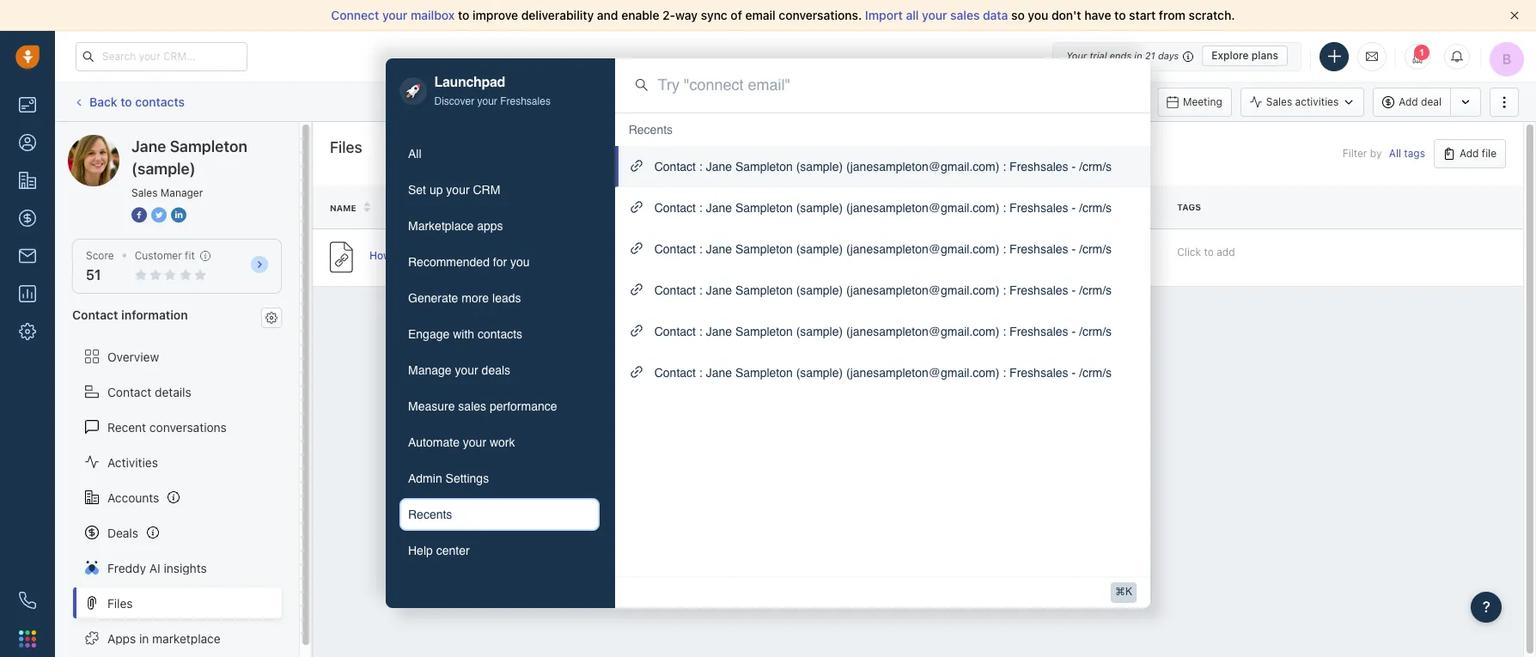 Task type: locate. For each thing, give the bounding box(es) containing it.
in right apps
[[139, 631, 149, 646]]

connect your mailbox link
[[331, 8, 458, 22]]

recents heading
[[629, 121, 673, 138], [629, 121, 673, 138]]

contacts down the search your crm... text box
[[135, 94, 185, 109]]

sales up the automate your work
[[458, 400, 486, 413]]

accounts
[[107, 490, 159, 505]]

send email image
[[1366, 49, 1378, 63]]

your down launchpad
[[477, 96, 497, 108]]

add for add deal
[[1399, 95, 1418, 108]]

you right for
[[510, 255, 530, 269]]

your left deals
[[455, 364, 478, 377]]

sync
[[701, 8, 727, 22]]

scratch.
[[1189, 8, 1235, 22]]

0 horizontal spatial you
[[510, 255, 530, 269]]

engage with contacts button
[[399, 318, 599, 351]]

tab list containing all
[[399, 138, 599, 567]]

0 vertical spatial contacts
[[135, 94, 185, 109]]

apps
[[107, 631, 136, 646]]

sales activities button
[[1240, 87, 1373, 116], [1240, 87, 1364, 116]]

contacts inside button
[[478, 328, 522, 341]]

1 horizontal spatial contacts
[[478, 328, 522, 341]]

contacts for back to contacts
[[135, 94, 185, 109]]

recent
[[107, 420, 146, 434]]

freshsales down the contact : jane sampleton (sample) (janesampleton@gmail.com) : freshsales - /crm/sales/contacts/27015590827?tab=recent-activities.tasks
[[1009, 366, 1068, 380]]

1 link
[[1405, 43, 1430, 69]]

1 vertical spatial sales
[[131, 186, 158, 199]]

contact : jane sampleton (sample) (janesampleton@gmail.com) : freshsales - /crm/sales/contacts/27015590827?tab=recent-activities.tasks
[[654, 325, 1404, 338]]

ai
[[149, 561, 160, 575]]

contacts up manage your deals button
[[478, 328, 522, 341]]

add left deal
[[1399, 95, 1418, 108]]

add
[[1217, 245, 1235, 258]]

0 vertical spatial you
[[1028, 8, 1048, 22]]

deliverability
[[521, 8, 594, 22]]

sales up the 'facebook circled' icon at the left of page
[[131, 186, 158, 199]]

all right the by
[[1389, 147, 1401, 160]]

1 all from the left
[[408, 147, 421, 161]]

days right 21
[[1158, 50, 1179, 61]]

- for contact : jane sampleton (sample) (janesampleton@gmail.com) : freshsales - /crm/sales/contacts/27015590827?tab=recent-activities.notes
[[1072, 366, 1076, 380]]

plans
[[1252, 49, 1278, 62]]

sales left activities
[[1266, 95, 1292, 108]]

explore plans
[[1211, 49, 1278, 62]]

1 vertical spatial /crm/sales/contacts/27015590827?tab=recent-
[[1079, 325, 1327, 338]]

Try "connect email" field
[[658, 74, 1130, 96]]

freshsales for contact : jane sampleton (sample) (janesampleton@gmail.com) : freshsales - /crm/sales/contacts/27015590827?tab=sales_accounts
[[1009, 242, 1068, 256]]

jane for contact : jane sampleton (sample) (janesampleton@gmail.com) : freshsales - /crm/sales/contacts/27015590827?tab=freddy
[[706, 160, 732, 173]]

sales left data
[[950, 8, 980, 22]]

type
[[835, 203, 858, 213]]

(janesampleton@gmail.com) for contact : jane sampleton (sample) (janesampleton@gmail.com) : freshsales - /crm/sales/contacts/27015590827?tab=recent-activities.tasks
[[846, 325, 999, 338]]

contact for contact : jane sampleton (sample) (janesampleton@gmail.com) : freshsales - /crm/sales/contacts/27015590827?tab=deals
[[654, 201, 696, 215]]

0 horizontal spatial contacts
[[135, 94, 185, 109]]

contact for contact : jane sampleton (sample) (janesampleton@gmail.com) : freshsales - /crm/sales/contacts/27015590827?tab=recent-activities.tasks
[[654, 325, 696, 338]]

1 vertical spatial files
[[107, 596, 133, 610]]

by
[[1370, 147, 1382, 160]]

connect your mailbox to improve deliverability and enable 2-way sync of email conversations. import all your sales data so you don't have to start from scratch.
[[331, 8, 1235, 22]]

0 horizontal spatial file
[[814, 203, 833, 213]]

linkedin circled image
[[171, 206, 186, 224]]

1 horizontal spatial add
[[1459, 147, 1479, 160]]

overview
[[107, 349, 159, 364]]

to left start
[[1114, 8, 1126, 22]]

freshsales for contact : jane sampleton (sample) (janesampleton@gmail.com) : freshsales - /crm/sales/contacts/27015590827?tab=recent-activities.notes
[[1009, 366, 1068, 380]]

sales activities
[[1266, 95, 1339, 108]]

freshsales up contact : jane sampleton (sample) (janesampleton@gmail.com) : freshsales - /crm/sales/contacts/27015590827?tab=sales_accounts
[[1009, 201, 1068, 215]]

activities.notes
[[1327, 366, 1406, 380]]

1 horizontal spatial click
[[1177, 245, 1201, 258]]

(janesampleton@gmail.com) for contact : jane sampleton (sample) (janesampleton@gmail.com) : freshsales - /crm/sales/contacts/27015590827?tab=recent-activities.appointments
[[846, 283, 999, 297]]

51
[[86, 267, 101, 283]]

center
[[436, 544, 470, 558]]

2 all from the left
[[1389, 147, 1401, 160]]

⌘
[[1115, 586, 1125, 598]]

click right available.
[[811, 95, 835, 108]]

0 vertical spatial in
[[1134, 50, 1142, 61]]

all
[[408, 147, 421, 161], [1389, 147, 1401, 160]]

discover
[[434, 96, 474, 108]]

available.
[[763, 95, 808, 108]]

file left type
[[814, 203, 833, 213]]

2 vertical spatial /crm/sales/contacts/27015590827?tab=recent-
[[1079, 366, 1327, 380]]

(sample) for contact : jane sampleton (sample) (janesampleton@gmail.com) : freshsales - /crm/sales/contacts/27015590827?tab=deals
[[796, 201, 843, 215]]

list of options list box
[[615, 112, 1448, 393]]

0 vertical spatial add
[[1399, 95, 1418, 108]]

0 vertical spatial click
[[811, 95, 835, 108]]

your left mailbox
[[382, 8, 408, 22]]

1 vertical spatial add
[[1459, 147, 1479, 160]]

score
[[86, 249, 114, 262]]

you
[[1028, 8, 1048, 22], [510, 255, 530, 269]]

0 horizontal spatial click
[[811, 95, 835, 108]]

0 horizontal spatial files
[[107, 596, 133, 610]]

file left 'size'
[[935, 202, 954, 212]]

recents inside list of options list box
[[629, 123, 673, 137]]

click to add
[[1177, 245, 1235, 258]]

contact for contact : jane sampleton (sample) (janesampleton@gmail.com) : freshsales - /crm/sales/contacts/27015590827?tab=recent-activities.appointments
[[654, 283, 696, 297]]

- for contact : jane sampleton (sample) (janesampleton@gmail.com) : freshsales - /crm/sales/contacts/27015590827?tab=sales_accounts
[[1072, 242, 1076, 256]]

1 horizontal spatial all
[[1389, 147, 1401, 160]]

import all your sales data link
[[865, 8, 1011, 22]]

to left add
[[1204, 245, 1214, 258]]

details
[[155, 384, 191, 399]]

1 horizontal spatial you
[[1028, 8, 1048, 22]]

your left work
[[463, 436, 486, 450]]

0 horizontal spatial in
[[139, 631, 149, 646]]

to left refresh.
[[838, 95, 848, 108]]

1 file from the left
[[935, 202, 954, 212]]

to right files
[[465, 249, 475, 262]]

to
[[458, 8, 469, 22], [1114, 8, 1126, 22], [120, 94, 132, 109], [838, 95, 848, 108], [1204, 245, 1214, 258], [394, 249, 404, 262], [465, 249, 475, 262]]

in
[[1134, 50, 1142, 61], [139, 631, 149, 646]]

recents
[[629, 123, 673, 137], [629, 123, 673, 137], [408, 508, 452, 522]]

Search your CRM... text field
[[76, 42, 247, 71]]

how
[[369, 249, 391, 262]]

1 horizontal spatial file
[[935, 202, 954, 212]]

file
[[935, 202, 954, 212], [814, 203, 833, 213]]

freddy ai insights
[[107, 561, 207, 575]]

freshsales up all button
[[500, 96, 551, 108]]

freshsales for contact : jane sampleton (sample) (janesampleton@gmail.com) : freshsales - /crm/sales/contacts/27015590827?tab=recent-activities.tasks
[[1009, 325, 1068, 338]]

1 vertical spatial contacts
[[478, 328, 522, 341]]

3 (janesampleton@gmail.com) from the top
[[846, 242, 999, 256]]

freshsales for contact : jane sampleton (sample) (janesampleton@gmail.com) : freshsales - /crm/sales/contacts/27015590827?tab=deals
[[1009, 201, 1068, 215]]

freshsales up added
[[1009, 160, 1068, 173]]

0 horizontal spatial all
[[408, 147, 421, 161]]

your inside "button"
[[463, 436, 486, 450]]

updates available. click to refresh.
[[719, 95, 888, 108]]

- for contact : jane sampleton (sample) (janesampleton@gmail.com) : freshsales - /crm/sales/contacts/27015590827?tab=deals
[[1072, 201, 1076, 215]]

marketplace
[[408, 219, 474, 233]]

days right 4
[[1066, 251, 1088, 264]]

0 vertical spatial days
[[1158, 50, 1179, 61]]

1 horizontal spatial files
[[330, 138, 362, 156]]

filter by all tags
[[1343, 147, 1425, 160]]

crm
[[473, 183, 500, 197]]

(sample) for contact : jane sampleton (sample) (janesampleton@gmail.com) : freshsales - /crm/sales/contacts/27015590827?tab=sales_accounts
[[796, 242, 843, 256]]

measure sales performance button
[[399, 390, 599, 423]]

1 vertical spatial you
[[510, 255, 530, 269]]

5 (janesampleton@gmail.com) from the top
[[846, 325, 999, 338]]

manage your deals button
[[399, 354, 599, 387]]

0 vertical spatial sales
[[950, 8, 980, 22]]

admin settings button
[[399, 462, 599, 495]]

all tags link
[[1389, 147, 1425, 160]]

launchpad
[[434, 75, 505, 90]]

2 /crm/sales/contacts/27015590827?tab=recent- from the top
[[1079, 325, 1327, 338]]

all inside button
[[408, 147, 421, 161]]

- for contact : jane sampleton (sample) (janesampleton@gmail.com) : freshsales - /crm/sales/contacts/27015590827?tab=recent-activities.appointments
[[1072, 283, 1076, 297]]

contacts for engage with contacts
[[478, 328, 522, 341]]

add left 'file' at top
[[1459, 147, 1479, 160]]

:
[[699, 160, 702, 173], [1003, 160, 1006, 173], [699, 201, 702, 215], [1003, 201, 1006, 215], [699, 242, 702, 256], [1003, 242, 1006, 256], [699, 283, 702, 297], [1003, 283, 1006, 297], [699, 325, 702, 338], [1003, 325, 1006, 338], [699, 366, 702, 380], [1003, 366, 1006, 380]]

1 vertical spatial in
[[139, 631, 149, 646]]

files
[[330, 138, 362, 156], [107, 596, 133, 610]]

files up apps
[[107, 596, 133, 610]]

freshsales
[[500, 96, 551, 108], [1009, 160, 1068, 173], [1009, 201, 1068, 215], [1009, 242, 1068, 256], [1009, 283, 1068, 297], [1009, 325, 1068, 338], [1009, 366, 1068, 380]]

contact
[[654, 160, 696, 173], [654, 201, 696, 215], [654, 242, 696, 256], [654, 283, 696, 297], [72, 308, 118, 322], [654, 325, 696, 338], [654, 366, 696, 380], [107, 384, 151, 399]]

0 horizontal spatial sales
[[131, 186, 158, 199]]

0 horizontal spatial add
[[1399, 95, 1418, 108]]

marketplace apps button
[[399, 210, 599, 242]]

1 horizontal spatial days
[[1158, 50, 1179, 61]]

manager
[[160, 186, 203, 199]]

contact : jane sampleton (sample) (janesampleton@gmail.com) : freshsales - /crm/sales/contacts/27015590827?tab=freddy
[[654, 160, 1323, 173]]

0 vertical spatial files
[[330, 138, 362, 156]]

fit
[[185, 249, 195, 262]]

contact : jane sampleton (sample) (janesampleton@gmail.com) : freshsales - /crm/sales/contacts/27015590827?tab=recent-activities.notes
[[654, 366, 1406, 380]]

1 /crm/sales/contacts/27015590827?tab=recent- from the top
[[1079, 283, 1327, 297]]

press-command-k-to-open-and-close element
[[1111, 582, 1137, 603]]

1 vertical spatial sales
[[458, 400, 486, 413]]

/crm/sales/contacts/27015590827?tab=recent- for activities.notes
[[1079, 366, 1327, 380]]

1 (janesampleton@gmail.com) from the top
[[846, 160, 999, 173]]

with
[[453, 328, 474, 341]]

sampleton for contact : jane sampleton (sample) (janesampleton@gmail.com) : freshsales - /crm/sales/contacts/27015590827?tab=recent-activities.tasks
[[735, 325, 793, 338]]

name
[[330, 203, 356, 213]]

in left 21
[[1134, 50, 1142, 61]]

0 vertical spatial /crm/sales/contacts/27015590827?tab=recent-
[[1079, 283, 1327, 297]]

⌘ k
[[1115, 586, 1132, 598]]

/crm/sales/contacts/27015590827?tab=freddy
[[1079, 160, 1323, 173]]

file for file type
[[814, 203, 833, 213]]

freddy
[[107, 561, 146, 575]]

2 file from the left
[[814, 203, 833, 213]]

ends
[[1110, 50, 1132, 61]]

6 (janesampleton@gmail.com) from the top
[[846, 366, 999, 380]]

work
[[490, 436, 515, 450]]

you right so
[[1028, 8, 1048, 22]]

freshsales up contact : jane sampleton (sample) (janesampleton@gmail.com) : freshsales - /crm/sales/contacts/27015590827?tab=recent-activities.notes
[[1009, 325, 1068, 338]]

0 horizontal spatial sales
[[458, 400, 486, 413]]

mailbox
[[411, 8, 455, 22]]

set up your crm button
[[399, 174, 599, 206]]

jane inside jane sampleton (sample) sales manager
[[131, 137, 166, 155]]

4 (janesampleton@gmail.com) from the top
[[846, 283, 999, 297]]

freshsales down 4
[[1009, 283, 1068, 297]]

2 (janesampleton@gmail.com) from the top
[[846, 201, 999, 215]]

recents heading inside list of options list box
[[629, 121, 673, 138]]

1 horizontal spatial sales
[[1266, 95, 1292, 108]]

0 vertical spatial sales
[[1266, 95, 1292, 108]]

add file button
[[1434, 139, 1506, 168]]

files up name
[[330, 138, 362, 156]]

freshsales up contact : jane sampleton (sample) (janesampleton@gmail.com) : freshsales - /crm/sales/contacts/27015590827?tab=recent-activities.appointments at the top
[[1009, 242, 1068, 256]]

tab list
[[399, 138, 599, 567]]

more
[[462, 291, 489, 305]]

click left add
[[1177, 245, 1201, 258]]

jane
[[131, 137, 166, 155], [706, 160, 732, 173], [706, 201, 732, 215], [706, 242, 732, 256], [706, 283, 732, 297], [706, 325, 732, 338], [706, 366, 732, 380]]

how to attach files to contacts? link
[[369, 248, 527, 266]]

help center button
[[399, 535, 599, 567]]

all up set
[[408, 147, 421, 161]]

0 horizontal spatial days
[[1066, 251, 1088, 264]]

jane for contact : jane sampleton (sample) (janesampleton@gmail.com) : freshsales - /crm/sales/contacts/27015590827?tab=deals
[[706, 201, 732, 215]]

added
[[1056, 203, 1088, 213]]

3 /crm/sales/contacts/27015590827?tab=recent- from the top
[[1079, 366, 1327, 380]]

deals
[[107, 525, 138, 540]]

freshsales for contact : jane sampleton (sample) (janesampleton@gmail.com) : freshsales - /crm/sales/contacts/27015590827?tab=recent-activities.appointments
[[1009, 283, 1068, 297]]

-
[[1072, 160, 1076, 173], [1072, 201, 1076, 215], [1072, 242, 1076, 256], [935, 251, 940, 264], [940, 251, 945, 264], [1072, 283, 1076, 297], [1072, 325, 1076, 338], [1072, 366, 1076, 380]]

to right mailbox
[[458, 8, 469, 22]]



Task type: describe. For each thing, give the bounding box(es) containing it.
(sample) for contact : jane sampleton (sample) (janesampleton@gmail.com) : freshsales - /crm/sales/contacts/27015590827?tab=freddy
[[796, 160, 843, 173]]

freshsales for contact : jane sampleton (sample) (janesampleton@gmail.com) : freshsales - /crm/sales/contacts/27015590827?tab=freddy
[[1009, 160, 1068, 173]]

sales inside button
[[458, 400, 486, 413]]

mng settings image
[[265, 312, 277, 324]]

generate more leads button
[[399, 282, 599, 315]]

contact for contact details
[[107, 384, 151, 399]]

(sample) for contact : jane sampleton (sample) (janesampleton@gmail.com) : freshsales - /crm/sales/contacts/27015590827?tab=recent-activities.appointments
[[796, 283, 843, 297]]

email
[[745, 8, 776, 22]]

recommended
[[408, 255, 490, 269]]

to right how
[[394, 249, 404, 262]]

21
[[1145, 50, 1155, 61]]

phone element
[[10, 583, 45, 618]]

contact for contact : jane sampleton (sample) (janesampleton@gmail.com) : freshsales - /crm/sales/contacts/27015590827?tab=freddy
[[654, 160, 696, 173]]

your right all
[[922, 8, 947, 22]]

measure
[[408, 400, 455, 413]]

improve
[[472, 8, 518, 22]]

data
[[983, 8, 1008, 22]]

way
[[675, 8, 698, 22]]

--
[[935, 251, 945, 264]]

(janesampleton@gmail.com) for contact : jane sampleton (sample) (janesampleton@gmail.com) : freshsales - /crm/sales/contacts/27015590827?tab=recent-activities.notes
[[846, 366, 999, 380]]

contact for contact information
[[72, 308, 118, 322]]

attach
[[407, 249, 439, 262]]

4 days ago
[[1056, 251, 1109, 264]]

activities.appointments
[[1327, 283, 1448, 297]]

- for contact : jane sampleton (sample) (janesampleton@gmail.com) : freshsales - /crm/sales/contacts/27015590827?tab=freddy
[[1072, 160, 1076, 173]]

sampleton inside jane sampleton (sample) sales manager
[[170, 137, 247, 155]]

your inside launchpad discover your freshsales
[[477, 96, 497, 108]]

updates available. click to refresh. link
[[694, 85, 897, 117]]

deals
[[482, 364, 510, 377]]

/crm/sales/contacts/27015590827?tab=recent- for activities.appointments
[[1079, 283, 1327, 297]]

ago
[[1091, 251, 1109, 264]]

from
[[1159, 8, 1186, 22]]

refresh.
[[851, 95, 888, 108]]

all button
[[399, 138, 599, 170]]

1 vertical spatial days
[[1066, 251, 1088, 264]]

activities
[[1295, 95, 1339, 108]]

1
[[1419, 47, 1424, 57]]

- for contact : jane sampleton (sample) (janesampleton@gmail.com) : freshsales - /crm/sales/contacts/27015590827?tab=recent-activities.tasks
[[1072, 325, 1076, 338]]

51 button
[[86, 267, 101, 283]]

(sample) for contact : jane sampleton (sample) (janesampleton@gmail.com) : freshsales - /crm/sales/contacts/27015590827?tab=recent-activities.notes
[[796, 366, 843, 380]]

(janesampleton@gmail.com) for contact : jane sampleton (sample) (janesampleton@gmail.com) : freshsales - /crm/sales/contacts/27015590827?tab=deals
[[846, 201, 999, 215]]

you inside button
[[510, 255, 530, 269]]

back to contacts
[[89, 94, 185, 109]]

contact : jane sampleton (sample) (janesampleton@gmail.com) : freshsales - /crm/sales/contacts/27015590827?tab=recent-activities.appointments
[[654, 283, 1448, 297]]

contact for contact : jane sampleton (sample) (janesampleton@gmail.com) : freshsales - /crm/sales/contacts/27015590827?tab=sales_accounts
[[654, 242, 696, 256]]

1 vertical spatial click
[[1177, 245, 1201, 258]]

marketplace
[[152, 631, 221, 646]]

jane for contact : jane sampleton (sample) (janesampleton@gmail.com) : freshsales - /crm/sales/contacts/27015590827?tab=sales_accounts
[[706, 242, 732, 256]]

back to contacts link
[[72, 88, 186, 115]]

engage with contacts
[[408, 328, 522, 341]]

admin
[[408, 472, 442, 486]]

freshsales inside launchpad discover your freshsales
[[500, 96, 551, 108]]

sampleton for contact : jane sampleton (sample) (janesampleton@gmail.com) : freshsales - /crm/sales/contacts/27015590827?tab=deals
[[735, 201, 793, 215]]

jane for contact : jane sampleton (sample) (janesampleton@gmail.com) : freshsales - /crm/sales/contacts/27015590827?tab=recent-activities.tasks
[[706, 325, 732, 338]]

activities.tasks
[[1327, 325, 1404, 338]]

add deal button
[[1373, 87, 1450, 116]]

jane for contact : jane sampleton (sample) (janesampleton@gmail.com) : freshsales - /crm/sales/contacts/27015590827?tab=recent-activities.appointments
[[706, 283, 732, 297]]

freshworks switcher image
[[19, 630, 36, 648]]

sampleton for contact : jane sampleton (sample) (janesampleton@gmail.com) : freshsales - /crm/sales/contacts/27015590827?tab=recent-activities.appointments
[[735, 283, 793, 297]]

(sample) inside jane sampleton (sample) sales manager
[[131, 160, 196, 178]]

contact : jane sampleton (sample) (janesampleton@gmail.com) : freshsales - /crm/sales/contacts/27015590827?tab=deals
[[654, 201, 1318, 215]]

meeting
[[1183, 95, 1222, 108]]

admin settings
[[408, 472, 489, 486]]

customer fit
[[135, 249, 195, 262]]

contact for contact : jane sampleton (sample) (janesampleton@gmail.com) : freshsales - /crm/sales/contacts/27015590827?tab=recent-activities.notes
[[654, 366, 696, 380]]

activities
[[107, 455, 158, 470]]

/crm/sales/contacts/27015590827?tab=recent- for activities.tasks
[[1079, 325, 1327, 338]]

customer
[[135, 249, 182, 262]]

recommended for you
[[408, 255, 530, 269]]

all
[[906, 8, 919, 22]]

marketplace apps
[[408, 219, 503, 233]]

(janesampleton@gmail.com) for contact : jane sampleton (sample) (janesampleton@gmail.com) : freshsales - /crm/sales/contacts/27015590827?tab=sales_accounts
[[846, 242, 999, 256]]

brad klo
[[693, 251, 734, 264]]

twitter circled image
[[151, 206, 167, 224]]

jane for contact : jane sampleton (sample) (janesampleton@gmail.com) : freshsales - /crm/sales/contacts/27015590827?tab=recent-activities.notes
[[706, 366, 732, 380]]

sampleton for contact : jane sampleton (sample) (janesampleton@gmail.com) : freshsales - /crm/sales/contacts/27015590827?tab=sales_accounts
[[735, 242, 793, 256]]

sampleton for contact : jane sampleton (sample) (janesampleton@gmail.com) : freshsales - /crm/sales/contacts/27015590827?tab=freddy
[[735, 160, 793, 173]]

k
[[1125, 586, 1132, 598]]

recent conversations
[[107, 420, 227, 434]]

for
[[493, 255, 507, 269]]

set
[[408, 183, 426, 197]]

recents inside recents button
[[408, 508, 452, 522]]

set up your crm
[[408, 183, 500, 197]]

added on
[[1056, 203, 1103, 213]]

sales inside jane sampleton (sample) sales manager
[[131, 186, 158, 199]]

apps in marketplace
[[107, 631, 221, 646]]

facebook circled image
[[131, 206, 147, 224]]

files
[[442, 249, 463, 262]]

automate your work button
[[399, 426, 599, 459]]

automate
[[408, 436, 460, 450]]

1 horizontal spatial in
[[1134, 50, 1142, 61]]

don't
[[1052, 8, 1081, 22]]

of
[[731, 8, 742, 22]]

file size
[[935, 202, 976, 212]]

1 horizontal spatial sales
[[950, 8, 980, 22]]

how to attach files to contacts?
[[369, 249, 527, 262]]

your right up
[[446, 183, 470, 197]]

/crm/sales/contacts/27015590827?tab=sales_accounts
[[1079, 242, 1372, 256]]

contact details
[[107, 384, 191, 399]]

add deal
[[1399, 95, 1442, 108]]

enable
[[621, 8, 659, 22]]

add file
[[1459, 147, 1496, 160]]

settings
[[445, 472, 489, 486]]

tags
[[1404, 147, 1425, 160]]

4
[[1056, 251, 1063, 264]]

(janesampleton@gmail.com) for contact : jane sampleton (sample) (janesampleton@gmail.com) : freshsales - /crm/sales/contacts/27015590827?tab=freddy
[[846, 160, 999, 173]]

so
[[1011, 8, 1025, 22]]

insights
[[164, 561, 207, 575]]

phone image
[[19, 592, 36, 609]]

launchpad discover your freshsales
[[434, 75, 551, 108]]

leads
[[492, 291, 521, 305]]

close image
[[1510, 11, 1519, 20]]

generate more leads
[[408, 291, 521, 305]]

sampleton for contact : jane sampleton (sample) (janesampleton@gmail.com) : freshsales - /crm/sales/contacts/27015590827?tab=recent-activities.notes
[[735, 366, 793, 380]]

owner
[[693, 203, 727, 213]]

brad
[[693, 251, 716, 264]]

performance
[[490, 400, 557, 413]]

explore plans link
[[1202, 46, 1288, 66]]

recommended for you button
[[399, 246, 599, 279]]

link
[[814, 251, 834, 264]]

import
[[865, 8, 903, 22]]

(sample) for contact : jane sampleton (sample) (janesampleton@gmail.com) : freshsales - /crm/sales/contacts/27015590827?tab=recent-activities.tasks
[[796, 325, 843, 338]]

add for add file
[[1459, 147, 1479, 160]]

updates
[[719, 95, 760, 108]]

to right back
[[120, 94, 132, 109]]

size
[[956, 202, 976, 212]]

file for file size
[[935, 202, 954, 212]]

generate
[[408, 291, 458, 305]]

filter
[[1343, 147, 1367, 160]]



Task type: vqa. For each thing, say whether or not it's contained in the screenshot.
all
yes



